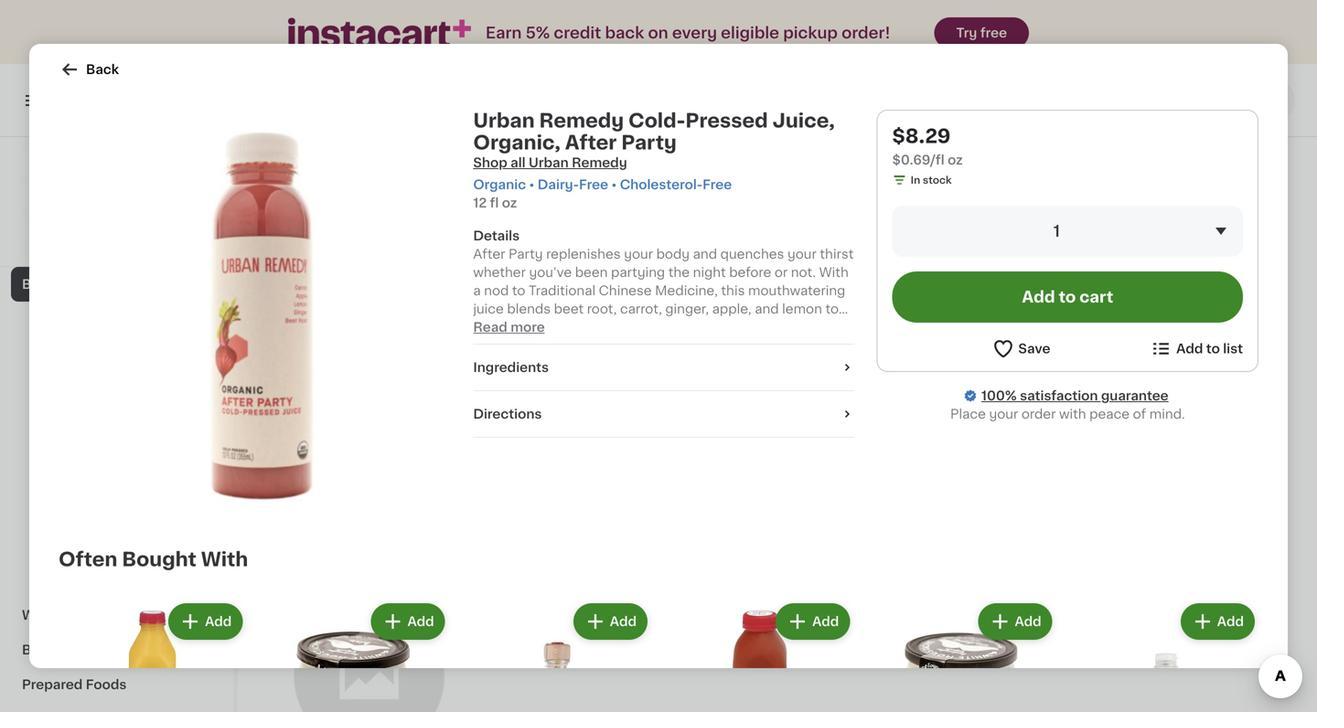 Task type: locate. For each thing, give the bounding box(es) containing it.
organic inside urban remedy cold-pressed juice, organic, after party shop all urban remedy organic • dairy-free • cholesterol-free 12 fl oz
[[473, 178, 526, 191]]

to left the list at right top
[[1207, 343, 1221, 356]]

dairy-
[[538, 178, 579, 191]]

pasta & rice
[[22, 209, 105, 221]]

water right mineral
[[375, 23, 412, 36]]

sparkling up 'bought'
[[138, 522, 198, 534]]

& left eggs
[[61, 174, 71, 187]]

0 horizontal spatial juice,
[[683, 421, 722, 434]]

fl down lime
[[288, 439, 295, 449]]

organic
[[473, 178, 526, 191], [578, 403, 630, 416]]

2 horizontal spatial after
[[783, 421, 815, 434]]

free up details button
[[703, 178, 732, 191]]

• left dairy-
[[529, 178, 535, 191]]

save button
[[992, 338, 1051, 361]]

1 vertical spatial &
[[62, 209, 73, 221]]

oz up details at the top left of the page
[[502, 197, 517, 210]]

2 horizontal spatial fl
[[696, 439, 703, 449]]

shot
[[560, 421, 590, 434]]

prepared
[[22, 679, 83, 692]]

free
[[579, 178, 609, 191], [703, 178, 732, 191]]

dairy & eggs link
[[11, 163, 222, 198]]

1 horizontal spatial 1
[[1054, 224, 1061, 239]]

to left cart
[[1059, 290, 1076, 305]]

1 horizontal spatial 12
[[473, 197, 487, 210]]

& right seltzer
[[125, 522, 135, 534]]

1 vertical spatial water
[[33, 540, 71, 553]]

lemon
[[783, 303, 823, 316]]

1 up add to cart
[[1054, 224, 1061, 239]]

1 horizontal spatial party
[[622, 133, 677, 152]]

sparkling inside "san pellegrino sparkling natural mineral water 1 l"
[[369, 5, 429, 18]]

12 down the directions button
[[683, 439, 694, 449]]

add to list
[[1177, 343, 1244, 356]]

your up partying on the top of page
[[624, 248, 653, 261]]

order
[[1022, 408, 1056, 421]]

sparkling
[[369, 5, 429, 18], [138, 522, 198, 534]]

partying
[[611, 266, 665, 279]]

beverages link
[[11, 267, 222, 302]]

2 horizontal spatial party
[[818, 421, 852, 434]]

0 horizontal spatial free
[[579, 178, 609, 191]]

1 horizontal spatial 4
[[489, 379, 503, 398]]

1 vertical spatial party
[[509, 248, 543, 261]]

to up blends
[[512, 285, 526, 297]]

0 vertical spatial juice,
[[773, 111, 835, 130]]

1 horizontal spatial free
[[703, 178, 732, 191]]

your
[[624, 248, 653, 261], [788, 248, 817, 261], [653, 321, 682, 334], [990, 408, 1019, 421]]

every
[[672, 25, 717, 41]]

fl down the directions button
[[696, 439, 703, 449]]

2 4 from the left
[[489, 379, 503, 398]]

oz down lime
[[297, 439, 309, 449]]

and right "apple," at the right top of page
[[755, 303, 779, 316]]

tonic
[[309, 421, 344, 434]]

12 down lime
[[275, 439, 285, 449]]

natural
[[275, 23, 321, 36]]

urban for 4
[[479, 403, 518, 416]]

0 vertical spatial after
[[565, 133, 617, 152]]

100%
[[982, 390, 1017, 403]]

0 horizontal spatial party
[[509, 248, 543, 261]]

2 horizontal spatial and
[[755, 303, 779, 316]]

party inside 'after party replenishes your body and quenches your thirst whether you've been partying the night before or not. with a nod to traditional chinese medicine, this mouthwatering juice blends beet root, carrot, ginger, apple, and lemon to support digestion and calm your spirit.'
[[509, 248, 543, 261]]

0 horizontal spatial with
[[201, 550, 248, 570]]

party inside urban remedy cold-pressed juice, organic, after party shop all urban remedy organic • dairy-free • cholesterol-free 12 fl oz
[[622, 133, 677, 152]]

urban
[[529, 156, 569, 169]]

water inside "san pellegrino sparkling natural mineral water 1 l"
[[375, 23, 412, 36]]

$
[[278, 380, 285, 390]]

1 horizontal spatial with
[[820, 266, 849, 279]]

0 horizontal spatial 12
[[275, 439, 285, 449]]

1 horizontal spatial organic
[[578, 403, 630, 416]]

0 horizontal spatial cold-
[[629, 111, 686, 130]]

with right 'bought'
[[201, 550, 248, 570]]

1 vertical spatial organic
[[578, 403, 630, 416]]

1 vertical spatial after
[[473, 248, 506, 261]]

0 vertical spatial water
[[375, 23, 412, 36]]

after inside 'after party replenishes your body and quenches your thirst whether you've been partying the night before or not. with a nod to traditional chinese medicine, this mouthwatering juice blends beet root, carrot, ginger, apple, and lemon to support digestion and calm your spirit.'
[[473, 248, 506, 261]]

drinks
[[387, 130, 453, 149]]

nod
[[484, 285, 509, 297]]

rice
[[76, 209, 105, 221]]

& left rice
[[62, 209, 73, 221]]

1 inside field
[[1054, 224, 1061, 239]]

&
[[61, 174, 71, 187], [62, 209, 73, 221], [125, 522, 135, 534]]

1 horizontal spatial pressed
[[819, 403, 871, 416]]

seltzer
[[77, 522, 121, 534]]

fl inside urban remedy cold-pressed juice, organic, after party shop all urban remedy organic • dairy-free • cholesterol-free 12 fl oz
[[490, 197, 499, 210]]

free down remedy
[[579, 178, 609, 191]]

1 vertical spatial and
[[755, 303, 779, 316]]

urban inside 8 urban remedy cold-pressed juice, organic, after party 12 fl oz
[[683, 403, 722, 416]]

1 horizontal spatial fl
[[490, 197, 499, 210]]

remedy
[[572, 156, 628, 169]]

12 inside urban remedy cold-pressed juice, organic, after party shop all urban remedy organic • dairy-free • cholesterol-free 12 fl oz
[[473, 197, 487, 210]]

water,
[[33, 522, 73, 534]]

water inside "water, seltzer & sparkling water"
[[33, 540, 71, 553]]

fl up details at the top left of the page
[[490, 197, 499, 210]]

fl inside spare food co cucumber lime tonic 12 fl oz
[[288, 439, 295, 449]]

urban down the 8
[[683, 403, 722, 416]]

read
[[473, 321, 508, 334]]

None search field
[[262, 75, 635, 126]]

4 inside the 4 urban remedy organic superfruit c shot
[[489, 379, 503, 398]]

superfruit
[[479, 421, 543, 434]]

to
[[512, 285, 526, 297], [1059, 290, 1076, 305], [826, 303, 839, 316], [1207, 343, 1221, 356]]

0 horizontal spatial and
[[591, 321, 615, 334]]

pickup
[[784, 25, 838, 41]]

8
[[693, 379, 707, 398]]

spare food co cucumber lime tonic 12 fl oz
[[275, 403, 441, 449]]

12 inside spare food co cucumber lime tonic 12 fl oz
[[275, 439, 285, 449]]

•
[[529, 178, 535, 191], [612, 178, 617, 191]]

organic down shop
[[473, 178, 526, 191]]

0 horizontal spatial water
[[33, 540, 71, 553]]

before
[[730, 266, 772, 279]]

chinese
[[599, 285, 652, 297]]

1 field
[[893, 206, 1244, 257]]

2 vertical spatial party
[[818, 421, 852, 434]]

0 horizontal spatial organic,
[[473, 133, 561, 152]]

party inside 8 urban remedy cold-pressed juice, organic, after party 12 fl oz
[[818, 421, 852, 434]]

with
[[820, 266, 849, 279], [201, 550, 248, 570]]

your down ginger,
[[653, 321, 682, 334]]

and down root, in the left of the page
[[591, 321, 615, 334]]

0 vertical spatial with
[[820, 266, 849, 279]]

12 up details at the top left of the page
[[473, 197, 487, 210]]

0 vertical spatial cold-
[[629, 111, 686, 130]]

1 free from the left
[[579, 178, 609, 191]]

juice, inside urban remedy cold-pressed juice, organic, after party shop all urban remedy organic • dairy-free • cholesterol-free 12 fl oz
[[773, 111, 835, 130]]

0 horizontal spatial organic
[[473, 178, 526, 191]]

$0.69/fl
[[893, 154, 945, 167]]

carrot,
[[620, 303, 662, 316]]

read more button
[[473, 318, 545, 337]]

after party replenishes your body and quenches your thirst whether you've been partying the night before or not. with a nod to traditional chinese medicine, this mouthwatering juice blends beet root, carrot, ginger, apple, and lemon to support digestion and calm your spirit.
[[473, 248, 854, 334]]

with inside 'after party replenishes your body and quenches your thirst whether you've been partying the night before or not. with a nod to traditional chinese medicine, this mouthwatering juice blends beet root, carrot, ginger, apple, and lemon to support digestion and calm your spirit.'
[[820, 266, 849, 279]]

product group
[[479, 180, 668, 437], [275, 582, 464, 713], [59, 600, 246, 713], [261, 600, 449, 713], [464, 600, 652, 713], [666, 600, 854, 713], [869, 600, 1057, 713], [1071, 600, 1259, 713]]

1 horizontal spatial cold-
[[783, 403, 819, 416]]

4
[[285, 379, 299, 398], [489, 379, 503, 398]]

l
[[281, 41, 288, 51]]

your down 100%
[[990, 408, 1019, 421]]

organic inside the 4 urban remedy organic superfruit c shot
[[578, 403, 630, 416]]

earn 5% credit back on every eligible pickup order!
[[486, 25, 891, 41]]

2 vertical spatial &
[[125, 522, 135, 534]]

urban for 8
[[683, 403, 722, 416]]

product group containing 4
[[479, 180, 668, 437]]

1 horizontal spatial organic,
[[725, 421, 779, 434]]

0 horizontal spatial •
[[529, 178, 535, 191]]

0 horizontal spatial 1
[[275, 41, 279, 51]]

0 horizontal spatial pressed
[[686, 111, 768, 130]]

1 vertical spatial sparkling
[[138, 522, 198, 534]]

1 left l
[[275, 41, 279, 51]]

more
[[1234, 133, 1268, 146]]

1 horizontal spatial sparkling
[[369, 5, 429, 18]]

4 left the '99'
[[285, 379, 299, 398]]

organic, inside urban remedy cold-pressed juice, organic, after party shop all urban remedy organic • dairy-free • cholesterol-free 12 fl oz
[[473, 133, 561, 152]]

2 vertical spatial after
[[783, 421, 815, 434]]

0 vertical spatial sparkling
[[369, 5, 429, 18]]

remedy for 8
[[725, 403, 779, 416]]

ginger,
[[666, 303, 709, 316]]

calm
[[618, 321, 650, 334]]

juice, down the 8
[[683, 421, 722, 434]]

1 vertical spatial with
[[201, 550, 248, 570]]

remedy inside 8 urban remedy cold-pressed juice, organic, after party 12 fl oz
[[725, 403, 779, 416]]

water down water,
[[33, 540, 71, 553]]

order!
[[842, 25, 891, 41]]

water
[[375, 23, 412, 36], [33, 540, 71, 553]]

details
[[473, 230, 520, 243]]

organic up shot
[[578, 403, 630, 416]]

1 horizontal spatial water
[[375, 23, 412, 36]]

0 horizontal spatial sparkling
[[138, 522, 198, 534]]

remedy inside the 4 urban remedy organic superfruit c shot
[[521, 403, 575, 416]]

1 vertical spatial 1
[[1054, 224, 1061, 239]]

1 vertical spatial cold-
[[783, 403, 819, 416]]

and up night at the top of page
[[693, 248, 717, 261]]

organic, inside 8 urban remedy cold-pressed juice, organic, after party 12 fl oz
[[725, 421, 779, 434]]

• down remedy
[[612, 178, 617, 191]]

100% satisfaction guarantee link
[[982, 387, 1169, 405]]

fl
[[490, 197, 499, 210], [288, 439, 295, 449], [696, 439, 703, 449]]

oz up stock
[[948, 154, 963, 167]]

juice, inside 8 urban remedy cold-pressed juice, organic, after party 12 fl oz
[[683, 421, 722, 434]]

the
[[669, 266, 690, 279]]

with down thirst
[[820, 266, 849, 279]]

view cart. items in cart: 0 image
[[1237, 90, 1259, 112]]

1 horizontal spatial •
[[612, 178, 617, 191]]

4 down ingredients
[[489, 379, 503, 398]]

1 • from the left
[[529, 178, 535, 191]]

2 horizontal spatial 12
[[683, 439, 694, 449]]

in
[[911, 175, 921, 185]]

sparkling up the instacart plus icon at the left top
[[369, 5, 429, 18]]

cold- inside 8 urban remedy cold-pressed juice, organic, after party 12 fl oz
[[783, 403, 819, 416]]

4 urban remedy organic superfruit c shot
[[479, 379, 630, 434]]

1
[[275, 41, 279, 51], [1054, 224, 1061, 239]]

ingredients
[[473, 361, 549, 374]]

1 inside "san pellegrino sparkling natural mineral water 1 l"
[[275, 41, 279, 51]]

instacart plus icon image
[[288, 18, 471, 48]]

0 vertical spatial organic
[[473, 178, 526, 191]]

urban up shop
[[473, 111, 535, 130]]

0 vertical spatial 1
[[275, 41, 279, 51]]

0 horizontal spatial 4
[[285, 379, 299, 398]]

0 vertical spatial party
[[622, 133, 677, 152]]

juice,
[[773, 111, 835, 130], [683, 421, 722, 434]]

urban inside the 4 urban remedy organic superfruit c shot
[[479, 403, 518, 416]]

foods
[[86, 679, 127, 692]]

juice, down pickup
[[773, 111, 835, 130]]

eataly logo image
[[99, 159, 134, 194]]

pressed inside urban remedy cold-pressed juice, organic, after party shop all urban remedy organic • dairy-free • cholesterol-free 12 fl oz
[[686, 111, 768, 130]]

0 horizontal spatial after
[[473, 248, 506, 261]]

lime
[[275, 421, 306, 434]]

satisfaction
[[1020, 390, 1099, 403]]

0 vertical spatial organic,
[[473, 133, 561, 152]]

0 vertical spatial &
[[61, 174, 71, 187]]

digestion
[[527, 321, 588, 334]]

0 horizontal spatial fl
[[288, 439, 295, 449]]

$ 4 99
[[278, 379, 314, 398]]

1 vertical spatial pressed
[[819, 403, 871, 416]]

beet
[[554, 303, 584, 316]]

1 vertical spatial juice,
[[683, 421, 722, 434]]

1 horizontal spatial after
[[565, 133, 617, 152]]

0 vertical spatial pressed
[[686, 111, 768, 130]]

1 vertical spatial organic,
[[725, 421, 779, 434]]

cholesterol-
[[620, 178, 703, 191]]

add to cart
[[1023, 290, 1114, 305]]

after inside urban remedy cold-pressed juice, organic, after party shop all urban remedy organic • dairy-free • cholesterol-free 12 fl oz
[[565, 133, 617, 152]]

breakfast link
[[11, 633, 222, 668]]

0 vertical spatial and
[[693, 248, 717, 261]]

oz down the directions button
[[706, 439, 718, 449]]

1 horizontal spatial juice,
[[773, 111, 835, 130]]

urban up superfruit
[[479, 403, 518, 416]]



Task type: vqa. For each thing, say whether or not it's contained in the screenshot.
Account Settings link
no



Task type: describe. For each thing, give the bounding box(es) containing it.
functional drinks link
[[275, 128, 453, 150]]

thirst
[[820, 248, 854, 261]]

medicine,
[[655, 285, 718, 297]]

2 • from the left
[[612, 178, 617, 191]]

to right lemon
[[826, 303, 839, 316]]

eggs
[[74, 174, 107, 187]]

co
[[351, 403, 370, 416]]

of
[[1133, 408, 1147, 421]]

1 4 from the left
[[285, 379, 299, 398]]

save
[[1019, 343, 1051, 356]]

pasta & rice link
[[11, 198, 222, 232]]

12 inside 8 urban remedy cold-pressed juice, organic, after party 12 fl oz
[[683, 439, 694, 449]]

traditional
[[529, 285, 596, 297]]

stock
[[923, 175, 952, 185]]

add to cart button
[[893, 272, 1244, 323]]

back
[[86, 63, 119, 76]]

oz inside $8.29 $0.69/fl oz
[[948, 154, 963, 167]]

guarantee
[[1102, 390, 1169, 403]]

body
[[657, 248, 690, 261]]

water, seltzer & sparkling water link
[[11, 511, 222, 564]]

often bought with
[[59, 550, 248, 570]]

your up not.
[[788, 248, 817, 261]]

read more
[[473, 321, 545, 334]]

alcohol link
[[11, 128, 222, 163]]

cold- inside urban remedy cold-pressed juice, organic, after party shop all urban remedy organic • dairy-free • cholesterol-free 12 fl oz
[[629, 111, 686, 130]]

try free
[[957, 27, 1008, 39]]

oz inside 8 urban remedy cold-pressed juice, organic, after party 12 fl oz
[[706, 439, 718, 449]]

blends
[[507, 303, 551, 316]]

prepared foods
[[22, 679, 127, 692]]

pantry
[[22, 243, 66, 256]]

& inside "water, seltzer & sparkling water"
[[125, 522, 135, 534]]

service type group
[[659, 82, 817, 119]]

view
[[1199, 133, 1231, 146]]

you've
[[529, 266, 572, 279]]

fl inside 8 urban remedy cold-pressed juice, organic, after party 12 fl oz
[[696, 439, 703, 449]]

sparkling inside "water, seltzer & sparkling water"
[[138, 522, 198, 534]]

or
[[775, 266, 788, 279]]

earn
[[486, 25, 522, 41]]

2 vertical spatial and
[[591, 321, 615, 334]]

remedy inside urban remedy cold-pressed juice, organic, after party shop all urban remedy organic • dairy-free • cholesterol-free 12 fl oz
[[539, 111, 624, 130]]

food
[[315, 403, 348, 416]]

cucumber
[[373, 403, 441, 416]]

try
[[957, 27, 978, 39]]

been
[[575, 266, 608, 279]]

oz inside urban remedy cold-pressed juice, organic, after party shop all urban remedy organic • dairy-free • cholesterol-free 12 fl oz
[[502, 197, 517, 210]]

wine link
[[11, 598, 222, 633]]

ingredients button
[[473, 359, 855, 377]]

this
[[721, 285, 745, 297]]

dairy & eggs
[[22, 174, 107, 187]]

free
[[981, 27, 1008, 39]]

c
[[547, 421, 557, 434]]

not.
[[791, 266, 816, 279]]

apple,
[[713, 303, 752, 316]]

san
[[275, 5, 299, 18]]

pasta
[[22, 209, 59, 221]]

after inside 8 urban remedy cold-pressed juice, organic, after party 12 fl oz
[[783, 421, 815, 434]]

directions
[[473, 408, 542, 421]]

place your order with peace of mind.
[[951, 408, 1186, 421]]

details button
[[473, 227, 855, 245]]

prepared foods link
[[11, 668, 222, 703]]

1 horizontal spatial and
[[693, 248, 717, 261]]

san pellegrino sparkling natural mineral water 1 l
[[275, 5, 429, 51]]

spirit.
[[685, 321, 721, 334]]

bought
[[122, 550, 197, 570]]

root,
[[587, 303, 617, 316]]

view more
[[1199, 133, 1268, 146]]

back button
[[59, 59, 119, 81]]

urban remedy cold-pressed juice, organic, after party shop all urban remedy organic • dairy-free • cholesterol-free 12 fl oz
[[473, 111, 835, 210]]

often
[[59, 550, 118, 570]]

functional drinks
[[275, 130, 453, 149]]

urban inside urban remedy cold-pressed juice, organic, after party shop all urban remedy organic • dairy-free • cholesterol-free 12 fl oz
[[473, 111, 535, 130]]

beverages
[[22, 278, 92, 291]]

juice
[[473, 303, 504, 316]]

urban remedy cold-pressed juice, organic, after party image
[[73, 124, 451, 503]]

on
[[648, 25, 669, 41]]

pantry link
[[11, 232, 222, 267]]

quenches
[[721, 248, 785, 261]]

replenishes
[[546, 248, 621, 261]]

view more link
[[1199, 130, 1281, 148]]

8 urban remedy cold-pressed juice, organic, after party 12 fl oz
[[683, 379, 871, 449]]

pressed inside 8 urban remedy cold-pressed juice, organic, after party 12 fl oz
[[819, 403, 871, 416]]

breakfast
[[22, 644, 86, 657]]

$8.29
[[893, 127, 951, 146]]

& for pasta
[[62, 209, 73, 221]]

2 free from the left
[[703, 178, 732, 191]]

support
[[473, 321, 524, 334]]

mineral
[[324, 23, 371, 36]]

pellegrino
[[302, 5, 366, 18]]

5%
[[526, 25, 550, 41]]

remedy for 4
[[521, 403, 575, 416]]

functional
[[275, 130, 383, 149]]

$8.29 $0.69/fl oz
[[893, 127, 963, 167]]

oz inside spare food co cucumber lime tonic 12 fl oz
[[297, 439, 309, 449]]

shop
[[473, 156, 508, 169]]

night
[[693, 266, 726, 279]]

spare
[[275, 403, 312, 416]]

& for dairy
[[61, 174, 71, 187]]



